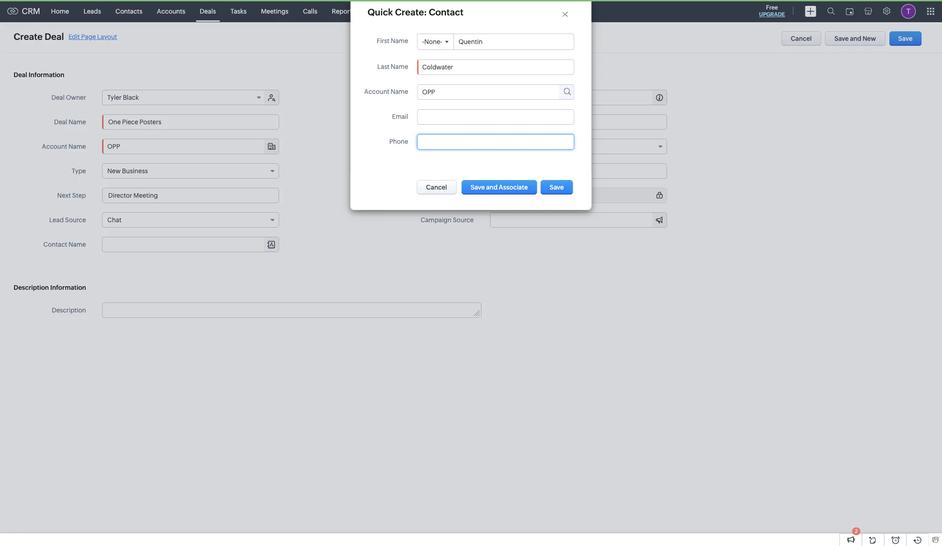 Task type: vqa. For each thing, say whether or not it's contained in the screenshot.
text field
yes



Task type: locate. For each thing, give the bounding box(es) containing it.
account
[[364, 88, 390, 95], [42, 143, 67, 150]]

0 horizontal spatial save
[[835, 35, 849, 42]]

accounts
[[157, 7, 185, 15]]

email
[[392, 113, 408, 120]]

home
[[51, 7, 69, 15]]

None button
[[417, 180, 457, 195], [462, 180, 537, 195], [417, 180, 457, 195], [462, 180, 537, 195]]

date
[[460, 118, 474, 126]]

1 vertical spatial account name
[[42, 143, 86, 150]]

None text field
[[454, 35, 540, 49], [422, 64, 570, 71], [501, 90, 667, 105], [422, 139, 570, 146], [103, 303, 481, 318], [454, 35, 540, 49], [422, 64, 570, 71], [501, 90, 667, 105], [422, 139, 570, 146], [103, 303, 481, 318]]

information for deal information
[[29, 71, 64, 79]]

amount
[[450, 94, 474, 101]]

save
[[835, 35, 849, 42], [899, 35, 913, 42]]

0 vertical spatial account
[[364, 88, 390, 95]]

2 save from the left
[[899, 35, 913, 42]]

owner
[[66, 94, 86, 101]]

lead
[[49, 217, 64, 224]]

save left 'and'
[[835, 35, 849, 42]]

calls link
[[296, 0, 325, 22]]

-none-
[[422, 38, 442, 45]]

new
[[863, 35, 876, 42]]

deal information
[[14, 71, 64, 79]]

contact name
[[43, 241, 86, 248]]

0 horizontal spatial description
[[14, 284, 49, 291]]

documents
[[418, 7, 452, 15]]

name right first
[[391, 37, 408, 44]]

description for description
[[52, 307, 86, 314]]

deals
[[200, 7, 216, 15]]

upgrade
[[759, 11, 785, 18]]

description information
[[14, 284, 86, 291]]

account name
[[364, 88, 408, 95], [42, 143, 86, 150]]

1 vertical spatial account
[[42, 143, 67, 150]]

deal for deal name
[[54, 118, 67, 126]]

None submit
[[541, 180, 573, 195]]

reports
[[332, 7, 355, 15]]

0 vertical spatial information
[[29, 71, 64, 79]]

0 horizontal spatial source
[[65, 217, 86, 224]]

name right last
[[391, 63, 408, 70]]

information up 'deal owner'
[[29, 71, 64, 79]]

meetings link
[[254, 0, 296, 22]]

1 horizontal spatial account name
[[364, 88, 408, 95]]

account down last
[[364, 88, 390, 95]]

1 horizontal spatial save
[[899, 35, 913, 42]]

account name for deal
[[42, 143, 86, 150]]

none-
[[424, 38, 442, 45]]

deal owner
[[51, 94, 86, 101]]

source right lead
[[65, 217, 86, 224]]

deal down 'deal owner'
[[54, 118, 67, 126]]

save right new at the right
[[899, 35, 913, 42]]

step
[[72, 192, 86, 199]]

account name down deal name
[[42, 143, 86, 150]]

1 horizontal spatial account
[[364, 88, 390, 95]]

contacts link
[[108, 0, 150, 22]]

0 horizontal spatial account name
[[42, 143, 86, 150]]

free
[[766, 4, 778, 11]]

0 vertical spatial description
[[14, 284, 49, 291]]

1 horizontal spatial description
[[52, 307, 86, 314]]

name down the owner
[[69, 118, 86, 126]]

1 source from the left
[[65, 217, 86, 224]]

save and new
[[835, 35, 876, 42]]

2 source from the left
[[453, 217, 474, 224]]

campaign
[[421, 217, 452, 224]]

None text field
[[422, 89, 547, 96], [102, 114, 279, 130], [490, 163, 667, 179], [102, 188, 279, 203], [422, 89, 547, 96], [102, 114, 279, 130], [490, 163, 667, 179], [102, 188, 279, 203]]

source right campaign
[[453, 217, 474, 224]]

layout
[[97, 33, 117, 40]]

information down contact name
[[50, 284, 86, 291]]

1 vertical spatial description
[[52, 307, 86, 314]]

leads link
[[76, 0, 108, 22]]

deal for deal information
[[14, 71, 27, 79]]

leads
[[84, 7, 101, 15]]

save for save and new
[[835, 35, 849, 42]]

0 horizontal spatial account
[[42, 143, 67, 150]]

information
[[29, 71, 64, 79], [50, 284, 86, 291]]

1 vertical spatial information
[[50, 284, 86, 291]]

account name down last
[[364, 88, 408, 95]]

description
[[14, 284, 49, 291], [52, 307, 86, 314]]

quick
[[368, 7, 393, 17]]

lead source
[[49, 217, 86, 224]]

name
[[391, 37, 408, 44], [391, 63, 408, 70], [391, 88, 408, 95], [69, 118, 86, 126], [69, 143, 86, 150], [69, 241, 86, 248]]

home link
[[44, 0, 76, 22]]

0 vertical spatial account name
[[364, 88, 408, 95]]

deal left edit
[[45, 31, 64, 42]]

account down deal name
[[42, 143, 67, 150]]

deal left the owner
[[51, 94, 65, 101]]

source
[[65, 217, 86, 224], [453, 217, 474, 224]]

deal
[[45, 31, 64, 42], [14, 71, 27, 79], [51, 94, 65, 101], [54, 118, 67, 126]]

MMM D, YYYY text field
[[490, 114, 667, 130]]

1 horizontal spatial source
[[453, 217, 474, 224]]

deal down create
[[14, 71, 27, 79]]

1 save from the left
[[835, 35, 849, 42]]

account for last
[[364, 88, 390, 95]]



Task type: describe. For each thing, give the bounding box(es) containing it.
source for lead source
[[65, 217, 86, 224]]

account name for last
[[364, 88, 408, 95]]

next step
[[57, 192, 86, 199]]

documents link
[[411, 0, 460, 22]]

meetings
[[261, 7, 289, 15]]

crm
[[22, 6, 40, 16]]

reports link
[[325, 0, 362, 22]]

name up 'type' at the left top of page
[[69, 143, 86, 150]]

deal name
[[54, 118, 86, 126]]

campaigns link
[[362, 0, 411, 22]]

and
[[850, 35, 862, 42]]

source for campaign source
[[453, 217, 474, 224]]

stage
[[457, 143, 474, 150]]

save and new button
[[825, 31, 886, 46]]

deals link
[[193, 0, 223, 22]]

contacts
[[116, 7, 142, 15]]

edit
[[69, 33, 80, 40]]

2
[[855, 529, 858, 534]]

closing date
[[436, 118, 474, 126]]

edit page layout link
[[69, 33, 117, 40]]

calls
[[303, 7, 317, 15]]

save button
[[890, 31, 922, 46]]

name right the 'contact'
[[69, 241, 86, 248]]

tasks link
[[223, 0, 254, 22]]

-
[[422, 38, 424, 45]]

page
[[81, 33, 96, 40]]

name up the email
[[391, 88, 408, 95]]

next
[[57, 192, 71, 199]]

phone
[[389, 138, 408, 145]]

tasks
[[231, 7, 247, 15]]

cancel
[[791, 35, 812, 42]]

information for description information
[[50, 284, 86, 291]]

create: contact
[[395, 7, 464, 17]]

campaign source
[[421, 217, 474, 224]]

save for save
[[899, 35, 913, 42]]

closing
[[436, 118, 459, 126]]

campaigns
[[370, 7, 403, 15]]

first
[[377, 37, 390, 44]]

last name
[[378, 63, 408, 70]]

-None- field
[[418, 34, 454, 50]]

quick create: contact
[[368, 7, 464, 17]]

contact
[[43, 241, 67, 248]]

description for description information
[[14, 284, 49, 291]]

accounts link
[[150, 0, 193, 22]]

first name
[[377, 37, 408, 44]]

type
[[72, 168, 86, 175]]

account for deal
[[42, 143, 67, 150]]

last
[[378, 63, 390, 70]]

create
[[14, 31, 43, 42]]

create deal edit page layout
[[14, 31, 117, 42]]

free upgrade
[[759, 4, 785, 18]]

deal for deal owner
[[51, 94, 65, 101]]

cancel button
[[782, 31, 822, 46]]

crm link
[[7, 6, 40, 16]]



